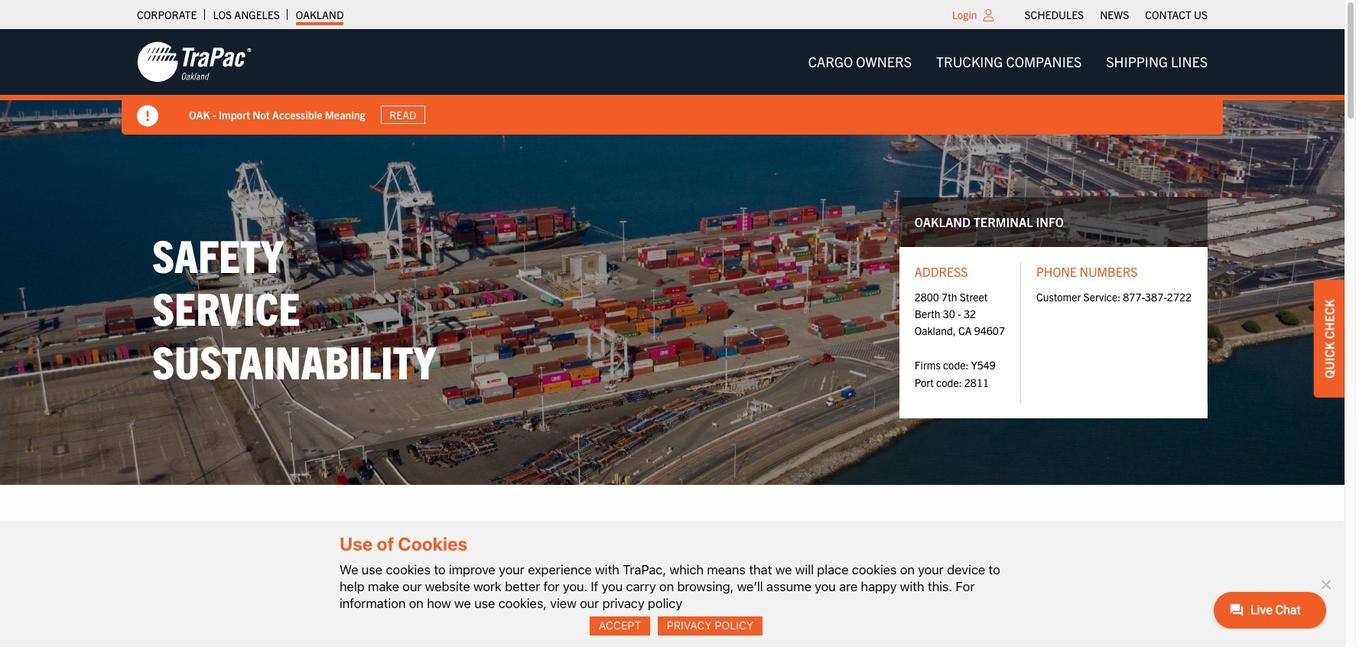 Task type: describe. For each thing, give the bounding box(es) containing it.
y549
[[972, 358, 996, 372]]

address
[[915, 264, 968, 279]]

schedules link
[[1025, 4, 1084, 25]]

for
[[956, 579, 975, 594]]

0 vertical spatial with
[[595, 562, 620, 578]]

which
[[670, 562, 704, 578]]

device
[[948, 562, 986, 578]]

privacy
[[667, 619, 712, 632]]

cookies
[[398, 534, 468, 555]]

assume
[[767, 579, 812, 594]]

use
[[340, 534, 373, 555]]

oakland,
[[915, 324, 956, 338]]

corporate
[[137, 8, 197, 21]]

1 90 from the left
[[383, 547, 401, 571]]

we
[[340, 562, 359, 578]]

solid image
[[137, 106, 158, 127]]

menu bar containing cargo owners
[[796, 47, 1221, 77]]

quick check link
[[1315, 280, 1345, 398]]

that
[[749, 562, 772, 578]]

before
[[462, 547, 505, 571]]

1 vertical spatial code:
[[937, 375, 962, 389]]

contact us link
[[1146, 4, 1208, 25]]

1 vertical spatial our
[[580, 596, 599, 611]]

shipping lines link
[[1095, 47, 1221, 77]]

for
[[544, 579, 560, 594]]

accept link
[[590, 617, 651, 636]]

happy
[[861, 579, 897, 594]]

877-
[[1124, 290, 1146, 304]]

1 vertical spatial we
[[455, 596, 471, 611]]

0 horizontal spatial use
[[362, 562, 383, 578]]

experience
[[528, 562, 592, 578]]

ca
[[959, 324, 972, 338]]

privacy policy
[[667, 619, 754, 632]]

terminal
[[974, 214, 1034, 229]]

login link
[[953, 8, 978, 21]]

cargo owners
[[809, 53, 912, 70]]

import
[[219, 108, 250, 121]]

2 you from the left
[[815, 579, 836, 594]]

privacy policy link
[[658, 617, 763, 636]]

banner containing cargo owners
[[0, 29, 1357, 135]]

safety
[[152, 226, 283, 282]]

2 horizontal spatial to
[[989, 562, 1001, 578]]

after
[[616, 547, 648, 571]]

change
[[729, 547, 777, 571]]

cookies,
[[499, 596, 547, 611]]

how
[[427, 596, 451, 611]]

notice)
[[835, 547, 882, 571]]

2811
[[965, 375, 989, 389]]

us
[[1195, 8, 1208, 21]]

firms code:  y549 port code:  2811
[[915, 358, 996, 389]]

oak
[[189, 108, 210, 121]]

- inside 2800 7th street berth 30 - 32 oakland, ca 94607
[[958, 307, 962, 321]]

0 vertical spatial code:
[[944, 358, 969, 372]]

if
[[591, 579, 599, 594]]

oakland link
[[296, 4, 344, 25]]

improve
[[449, 562, 496, 578]]

accept
[[599, 619, 642, 632]]

thursday
[[285, 606, 337, 625]]

0 horizontal spatial on
[[409, 596, 424, 611]]

cargo
[[809, 53, 853, 70]]

los angeles link
[[213, 4, 280, 25]]

1 horizontal spatial -
[[374, 547, 379, 571]]

owners
[[857, 53, 912, 70]]

oakland for oakland terminal info
[[915, 214, 971, 229]]

help
[[340, 579, 365, 594]]

read
[[390, 108, 417, 122]]

0 vertical spatial our
[[403, 579, 422, 594]]

phone numbers
[[1037, 264, 1138, 279]]

you.
[[563, 579, 588, 594]]

not
[[253, 108, 270, 121]]

are
[[840, 579, 858, 594]]

meaning
[[325, 108, 365, 121]]

accessible
[[272, 108, 323, 121]]

shipping
[[1107, 53, 1169, 70]]

browsing,
[[678, 579, 734, 594]]

0 horizontal spatial to
[[434, 562, 446, 578]]

work
[[474, 579, 502, 594]]

los angeles
[[213, 8, 280, 21]]

1 vertical spatial use
[[475, 596, 495, 611]]

of
[[377, 534, 394, 555]]



Task type: locate. For each thing, give the bounding box(es) containing it.
7th
[[942, 290, 958, 304]]

our down if
[[580, 596, 599, 611]]

menu bar containing schedules
[[1017, 4, 1216, 25]]

1 vertical spatial -
[[958, 307, 962, 321]]

1 vertical spatial with
[[901, 579, 925, 594]]

service
[[152, 280, 300, 336]]

use down work
[[475, 596, 495, 611]]

sustainability
[[152, 333, 436, 389]]

1 horizontal spatial minutes
[[559, 547, 613, 571]]

customer service: 877-387-2722
[[1037, 290, 1192, 304]]

safety service sustainability
[[152, 226, 436, 389]]

oak - import not accessible meaning
[[189, 108, 365, 121]]

1 your from the left
[[499, 562, 525, 578]]

0 vertical spatial we
[[776, 562, 792, 578]]

cookies up happy
[[852, 562, 897, 578]]

policy
[[648, 596, 683, 611]]

light image
[[984, 9, 995, 21]]

your up this.
[[918, 562, 944, 578]]

privacy
[[603, 596, 645, 611]]

minutes up the website
[[405, 547, 458, 571]]

our right 'make'
[[403, 579, 422, 594]]

2 your from the left
[[918, 562, 944, 578]]

- right use
[[374, 547, 379, 571]]

1 horizontal spatial 90
[[537, 547, 556, 571]]

0 horizontal spatial your
[[499, 562, 525, 578]]

banner
[[0, 29, 1357, 135]]

los
[[213, 8, 232, 21]]

0 vertical spatial on
[[901, 562, 915, 578]]

quick check
[[1322, 299, 1338, 379]]

0 horizontal spatial we
[[455, 596, 471, 611]]

0 vertical spatial -
[[213, 108, 216, 121]]

oakland
[[296, 8, 344, 21], [915, 214, 971, 229]]

carry
[[626, 579, 656, 594]]

1 horizontal spatial use
[[475, 596, 495, 611]]

street
[[960, 290, 988, 304]]

news link
[[1101, 4, 1130, 25]]

on right notice)
[[901, 562, 915, 578]]

contact us
[[1146, 8, 1208, 21]]

2800 7th street berth 30 - 32 oakland, ca 94607
[[915, 290, 1006, 338]]

quick
[[1322, 342, 1338, 379]]

you right if
[[602, 579, 623, 594]]

no image
[[1319, 577, 1334, 592]]

1 cookies from the left
[[386, 562, 431, 578]]

berth
[[915, 307, 941, 321]]

we down the website
[[455, 596, 471, 611]]

customer
[[1037, 290, 1082, 304]]

this.
[[928, 579, 953, 594]]

2 cookies from the left
[[852, 562, 897, 578]]

oakland for oakland
[[296, 8, 344, 21]]

to up the website
[[434, 562, 446, 578]]

place
[[818, 562, 849, 578]]

better
[[505, 579, 540, 594]]

0 horizontal spatial with
[[595, 562, 620, 578]]

view
[[550, 596, 577, 611]]

service:
[[1084, 290, 1121, 304]]

oakland terminal info
[[915, 214, 1064, 229]]

with up if
[[595, 562, 620, 578]]

schedules
[[1025, 8, 1084, 21]]

0 horizontal spatial oakland
[[296, 8, 344, 21]]

companies
[[1007, 53, 1082, 70]]

1 minutes from the left
[[405, 547, 458, 571]]

1 horizontal spatial on
[[660, 579, 674, 594]]

1 vertical spatial on
[[660, 579, 674, 594]]

0 vertical spatial oakland
[[296, 8, 344, 21]]

without
[[781, 547, 831, 571]]

- right 30
[[958, 307, 962, 321]]

check
[[1322, 299, 1338, 339]]

2 vertical spatial -
[[374, 547, 379, 571]]

0 horizontal spatial 90
[[383, 547, 401, 571]]

means
[[707, 562, 746, 578]]

1 horizontal spatial our
[[580, 596, 599, 611]]

94607
[[975, 324, 1006, 338]]

cargo owners link
[[796, 47, 924, 77]]

code:
[[944, 358, 969, 372], [937, 375, 962, 389]]

0 horizontal spatial minutes
[[405, 547, 458, 571]]

2 vertical spatial on
[[409, 596, 424, 611]]

387-
[[1146, 290, 1168, 304]]

corporate link
[[137, 4, 197, 25]]

use up 'make'
[[362, 562, 383, 578]]

1 horizontal spatial cookies
[[852, 562, 897, 578]]

0 horizontal spatial you
[[602, 579, 623, 594]]

1 horizontal spatial to
[[712, 547, 725, 571]]

0 vertical spatial use
[[362, 562, 383, 578]]

0 horizontal spatial -
[[213, 108, 216, 121]]

code: right port
[[937, 375, 962, 389]]

your
[[499, 562, 525, 578], [918, 562, 944, 578]]

1 horizontal spatial we
[[776, 562, 792, 578]]

oakland image
[[137, 41, 252, 83]]

with left this.
[[901, 579, 925, 594]]

policy
[[715, 619, 754, 632]]

2 90 from the left
[[537, 547, 556, 571]]

30
[[943, 307, 956, 321]]

trucking companies
[[937, 53, 1082, 70]]

minutes up if
[[559, 547, 613, 571]]

angeles
[[234, 8, 280, 21]]

our
[[403, 579, 422, 594], [580, 596, 599, 611]]

90 up 'make'
[[383, 547, 401, 571]]

numbers
[[1080, 264, 1138, 279]]

1 horizontal spatial you
[[815, 579, 836, 594]]

contact
[[1146, 8, 1192, 21]]

and
[[509, 547, 534, 571]]

menu bar down light icon
[[796, 47, 1221, 77]]

login
[[953, 8, 978, 21]]

menu bar
[[1017, 4, 1216, 25], [796, 47, 1221, 77]]

news
[[1101, 8, 1130, 21]]

oakland right angeles
[[296, 8, 344, 21]]

2 horizontal spatial -
[[958, 307, 962, 321]]

0 horizontal spatial our
[[403, 579, 422, 594]]

1 vertical spatial oakland
[[915, 214, 971, 229]]

2 minutes from the left
[[559, 547, 613, 571]]

grace period - 90 minutes before and 90 minutes after (subject to change without notice)
[[285, 547, 882, 571]]

with
[[595, 562, 620, 578], [901, 579, 925, 594]]

use
[[362, 562, 383, 578], [475, 596, 495, 611]]

to up browsing,
[[712, 547, 725, 571]]

we up assume at the bottom of page
[[776, 562, 792, 578]]

2722
[[1168, 290, 1192, 304]]

information
[[340, 596, 406, 611]]

trucking companies link
[[924, 47, 1095, 77]]

oakland up address
[[915, 214, 971, 229]]

grace
[[285, 547, 324, 571]]

- right oak
[[213, 108, 216, 121]]

minutes
[[405, 547, 458, 571], [559, 547, 613, 571]]

0 horizontal spatial cookies
[[386, 562, 431, 578]]

0 vertical spatial menu bar
[[1017, 4, 1216, 25]]

code: up 2811
[[944, 358, 969, 372]]

will
[[796, 562, 814, 578]]

90 right and
[[537, 547, 556, 571]]

2800
[[915, 290, 940, 304]]

1 horizontal spatial your
[[918, 562, 944, 578]]

your up better
[[499, 562, 525, 578]]

firms
[[915, 358, 941, 372]]

info
[[1037, 214, 1064, 229]]

shipping lines
[[1107, 53, 1208, 70]]

on left how
[[409, 596, 424, 611]]

cookies
[[386, 562, 431, 578], [852, 562, 897, 578]]

menu bar up shipping
[[1017, 4, 1216, 25]]

1 you from the left
[[602, 579, 623, 594]]

1 vertical spatial menu bar
[[796, 47, 1221, 77]]

you down place
[[815, 579, 836, 594]]

you
[[602, 579, 623, 594], [815, 579, 836, 594]]

we
[[776, 562, 792, 578], [455, 596, 471, 611]]

cookies up 'make'
[[386, 562, 431, 578]]

2 horizontal spatial on
[[901, 562, 915, 578]]

to right device
[[989, 562, 1001, 578]]

on up policy
[[660, 579, 674, 594]]

1 horizontal spatial with
[[901, 579, 925, 594]]

1 horizontal spatial oakland
[[915, 214, 971, 229]]

website
[[425, 579, 470, 594]]



Task type: vqa. For each thing, say whether or not it's contained in the screenshot.
Shipping
yes



